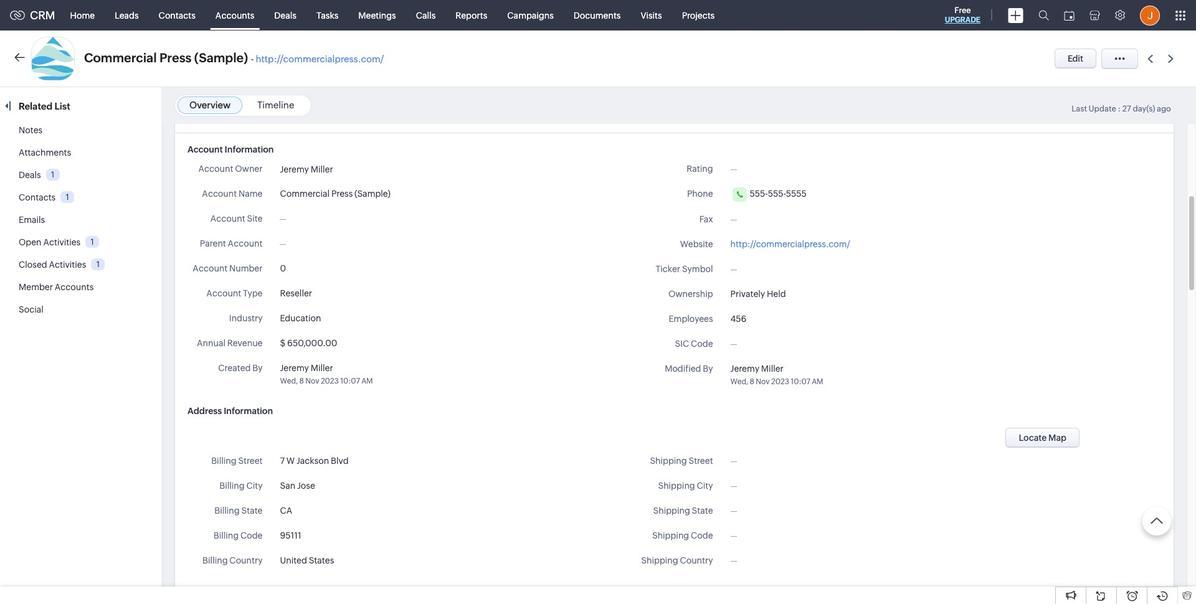 Task type: locate. For each thing, give the bounding box(es) containing it.
1 down attachments
[[51, 170, 54, 179]]

2 street from the left
[[689, 456, 713, 466]]

account down account owner
[[202, 189, 237, 199]]

http://commercialpress.com/ down tasks link
[[256, 54, 384, 64]]

555-
[[750, 189, 768, 199], [768, 189, 786, 199]]

search image
[[1039, 10, 1049, 21]]

10:07 for education
[[340, 377, 360, 386]]

hide details link
[[188, 114, 241, 125]]

country down billing code
[[230, 556, 263, 566]]

0 vertical spatial (sample)
[[194, 50, 248, 65]]

1 vertical spatial contacts link
[[19, 193, 56, 203]]

billing for billing street
[[211, 456, 237, 466]]

ago
[[1157, 104, 1171, 113]]

code down "shipping state" at the bottom right of page
[[691, 531, 713, 541]]

jeremy down 456
[[731, 364, 760, 374]]

nov for modified by
[[756, 378, 770, 386]]

rating
[[687, 164, 713, 174]]

0 horizontal spatial country
[[230, 556, 263, 566]]

address
[[188, 406, 222, 416]]

state down "billing city"
[[241, 506, 263, 516]]

hide
[[188, 114, 209, 125]]

street up "billing city"
[[238, 456, 263, 466]]

2 state from the left
[[692, 506, 713, 516]]

projects
[[682, 10, 715, 20]]

1 horizontal spatial press
[[331, 189, 353, 199]]

shipping up the shipping country on the bottom of page
[[652, 531, 689, 541]]

by right the created
[[252, 363, 263, 373]]

code for shipping code
[[691, 531, 713, 541]]

0 horizontal spatial press
[[159, 50, 192, 65]]

state down shipping city
[[692, 506, 713, 516]]

reports link
[[446, 0, 497, 30]]

1 vertical spatial activities
[[49, 260, 86, 270]]

billing up billing country at the left bottom
[[214, 531, 239, 541]]

accounts up commercial press (sample) - http://commercialpress.com/
[[215, 10, 254, 20]]

account up parent account
[[210, 214, 245, 224]]

1 horizontal spatial accounts
[[215, 10, 254, 20]]

related list
[[19, 101, 72, 112]]

1 horizontal spatial (sample)
[[355, 189, 391, 199]]

press up overview link
[[159, 50, 192, 65]]

http://commercialpress.com/ link
[[256, 54, 384, 64], [731, 239, 850, 249]]

states
[[309, 556, 334, 566]]

information down billing country at the left bottom
[[238, 586, 287, 596]]

press down jeremy miller
[[331, 189, 353, 199]]

2023
[[321, 377, 339, 386], [771, 378, 789, 386]]

jeremy down $
[[280, 363, 309, 373]]

billing up description
[[203, 556, 228, 566]]

http://commercialpress.com/ link down tasks link
[[256, 54, 384, 64]]

details
[[211, 114, 241, 125]]

street for billing street
[[238, 456, 263, 466]]

reseller
[[280, 288, 312, 298]]

account up number
[[228, 239, 263, 249]]

activities up member accounts
[[49, 260, 86, 270]]

$  650,000.00
[[280, 338, 337, 348]]

street
[[238, 456, 263, 466], [689, 456, 713, 466]]

created by
[[218, 363, 263, 373]]

0 horizontal spatial deals link
[[19, 170, 41, 180]]

visits link
[[631, 0, 672, 30]]

account down account number
[[206, 288, 241, 298]]

city
[[246, 481, 263, 491], [697, 481, 713, 491]]

activities for closed activities
[[49, 260, 86, 270]]

0 vertical spatial activities
[[43, 237, 81, 247]]

1 vertical spatial http://commercialpress.com/ link
[[731, 239, 850, 249]]

miller for ticker symbol
[[761, 364, 784, 374]]

account down account information
[[198, 164, 233, 174]]

2 vertical spatial information
[[238, 586, 287, 596]]

0 horizontal spatial state
[[241, 506, 263, 516]]

555-555-5555
[[750, 189, 807, 199]]

timeline link
[[257, 100, 294, 110]]

http://commercialpress.com/ inside commercial press (sample) - http://commercialpress.com/
[[256, 54, 384, 64]]

modified by
[[665, 364, 713, 374]]

attachments link
[[19, 148, 71, 158]]

0 horizontal spatial am
[[362, 377, 373, 386]]

crm link
[[10, 9, 55, 22]]

1 horizontal spatial jeremy miller wed, 8 nov 2023 10:07 am
[[731, 364, 823, 386]]

1 horizontal spatial country
[[680, 556, 713, 566]]

shipping for shipping city
[[658, 481, 695, 491]]

1 vertical spatial (sample)
[[355, 189, 391, 199]]

code right the sic in the right bottom of the page
[[691, 339, 713, 349]]

0 horizontal spatial by
[[252, 363, 263, 373]]

1 state from the left
[[241, 506, 263, 516]]

0 horizontal spatial 8
[[299, 377, 304, 386]]

deals link down attachments
[[19, 170, 41, 180]]

ownership
[[668, 289, 713, 299]]

650,000.00
[[287, 338, 337, 348]]

united states
[[280, 556, 334, 566]]

0 horizontal spatial contacts
[[19, 193, 56, 203]]

deals left tasks link
[[274, 10, 297, 20]]

street for shipping street
[[689, 456, 713, 466]]

1 vertical spatial accounts
[[55, 282, 94, 292]]

shipping down the shipping code
[[641, 556, 678, 566]]

1 horizontal spatial deals link
[[264, 0, 307, 30]]

calendar image
[[1064, 10, 1075, 20]]

0 vertical spatial information
[[225, 145, 274, 155]]

1 right the closed activities link
[[96, 260, 100, 269]]

1 555- from the left
[[750, 189, 768, 199]]

contacts
[[159, 10, 196, 20], [19, 193, 56, 203]]

contacts link right leads
[[149, 0, 206, 30]]

state
[[241, 506, 263, 516], [692, 506, 713, 516]]

information for account information
[[225, 145, 274, 155]]

billing up "billing city"
[[211, 456, 237, 466]]

0 vertical spatial deals link
[[264, 0, 307, 30]]

activities
[[43, 237, 81, 247], [49, 260, 86, 270]]

sic code
[[675, 339, 713, 349]]

home link
[[60, 0, 105, 30]]

accounts
[[215, 10, 254, 20], [55, 282, 94, 292]]

shipping city
[[658, 481, 713, 491]]

1 horizontal spatial 2023
[[771, 378, 789, 386]]

0 vertical spatial commercial
[[84, 50, 157, 65]]

jeremy
[[280, 164, 309, 174], [280, 363, 309, 373], [731, 364, 760, 374]]

employees
[[669, 314, 713, 324]]

1 vertical spatial press
[[331, 189, 353, 199]]

code
[[691, 339, 713, 349], [240, 531, 263, 541], [691, 531, 713, 541]]

account down the parent
[[193, 264, 228, 274]]

contacts link up emails
[[19, 193, 56, 203]]

0 horizontal spatial jeremy miller wed, 8 nov 2023 10:07 am
[[280, 363, 373, 386]]

0 vertical spatial press
[[159, 50, 192, 65]]

0 horizontal spatial street
[[238, 456, 263, 466]]

1 horizontal spatial city
[[697, 481, 713, 491]]

account for account name
[[202, 189, 237, 199]]

shipping down shipping street
[[658, 481, 695, 491]]

activities up closed activities
[[43, 237, 81, 247]]

1 up open activities
[[66, 192, 69, 202]]

1 horizontal spatial state
[[692, 506, 713, 516]]

united
[[280, 556, 307, 566]]

0 horizontal spatial http://commercialpress.com/
[[256, 54, 384, 64]]

by right modified
[[703, 364, 713, 374]]

shipping for shipping street
[[650, 456, 687, 466]]

2 city from the left
[[697, 481, 713, 491]]

1 city from the left
[[246, 481, 263, 491]]

crm
[[30, 9, 55, 22]]

create menu image
[[1008, 8, 1024, 23]]

http://commercialpress.com/ link down 5555
[[731, 239, 850, 249]]

wed, for created by
[[280, 377, 298, 386]]

commercial press (sample)
[[280, 189, 391, 199]]

revenue
[[227, 338, 263, 348]]

1 country from the left
[[230, 556, 263, 566]]

http://commercialpress.com/
[[256, 54, 384, 64], [731, 239, 850, 249]]

commercial for commercial press (sample)
[[280, 189, 330, 199]]

information right "address" at the left
[[224, 406, 273, 416]]

0 vertical spatial contacts
[[159, 10, 196, 20]]

0 horizontal spatial commercial
[[84, 50, 157, 65]]

closed
[[19, 260, 47, 270]]

1 horizontal spatial http://commercialpress.com/
[[731, 239, 850, 249]]

deals
[[274, 10, 297, 20], [19, 170, 41, 180]]

0 horizontal spatial deals
[[19, 170, 41, 180]]

commercial press (sample) - http://commercialpress.com/
[[84, 50, 384, 65]]

deals link
[[264, 0, 307, 30], [19, 170, 41, 180]]

country
[[230, 556, 263, 566], [680, 556, 713, 566]]

1 right open activities
[[91, 237, 94, 247]]

description information
[[188, 586, 287, 596]]

code down the billing state
[[240, 531, 263, 541]]

1 for open activities
[[91, 237, 94, 247]]

jackson
[[297, 456, 329, 466]]

1 horizontal spatial commercial
[[280, 189, 330, 199]]

1 horizontal spatial wed,
[[731, 378, 748, 386]]

street up shipping city
[[689, 456, 713, 466]]

information up owner
[[225, 145, 274, 155]]

by for created by
[[252, 363, 263, 373]]

None button
[[1006, 428, 1080, 448]]

2 country from the left
[[680, 556, 713, 566]]

1 vertical spatial commercial
[[280, 189, 330, 199]]

account down hide
[[188, 145, 223, 155]]

1 horizontal spatial 10:07
[[791, 378, 811, 386]]

contacts right leads link
[[159, 10, 196, 20]]

shipping country
[[641, 556, 713, 566]]

commercial down leads link
[[84, 50, 157, 65]]

0 horizontal spatial nov
[[305, 377, 319, 386]]

shipping up the shipping code
[[653, 506, 690, 516]]

by for modified by
[[703, 364, 713, 374]]

modified
[[665, 364, 701, 374]]

0 vertical spatial http://commercialpress.com/ link
[[256, 54, 384, 64]]

0 horizontal spatial (sample)
[[194, 50, 248, 65]]

billing down billing street
[[219, 481, 245, 491]]

wed,
[[280, 377, 298, 386], [731, 378, 748, 386]]

1 vertical spatial deals
[[19, 170, 41, 180]]

number
[[229, 264, 263, 274]]

miller for account number
[[311, 363, 333, 373]]

billing street
[[211, 456, 263, 466]]

1 street from the left
[[238, 456, 263, 466]]

1 horizontal spatial by
[[703, 364, 713, 374]]

city up the billing state
[[246, 481, 263, 491]]

0 horizontal spatial 10:07
[[340, 377, 360, 386]]

1 vertical spatial information
[[224, 406, 273, 416]]

1 horizontal spatial street
[[689, 456, 713, 466]]

billing for billing country
[[203, 556, 228, 566]]

country down the shipping code
[[680, 556, 713, 566]]

1 vertical spatial http://commercialpress.com/
[[731, 239, 850, 249]]

deals down attachments
[[19, 170, 41, 180]]

code for sic code
[[691, 339, 713, 349]]

day(s)
[[1133, 104, 1155, 113]]

0 vertical spatial http://commercialpress.com/
[[256, 54, 384, 64]]

(sample) for commercial press (sample)
[[355, 189, 391, 199]]

account
[[188, 145, 223, 155], [198, 164, 233, 174], [202, 189, 237, 199], [210, 214, 245, 224], [228, 239, 263, 249], [193, 264, 228, 274], [206, 288, 241, 298]]

commercial down jeremy miller
[[280, 189, 330, 199]]

0 horizontal spatial wed,
[[280, 377, 298, 386]]

0 horizontal spatial 2023
[[321, 377, 339, 386]]

shipping for shipping code
[[652, 531, 689, 541]]

1 horizontal spatial am
[[812, 378, 823, 386]]

city up "shipping state" at the bottom right of page
[[697, 481, 713, 491]]

country for billing country
[[230, 556, 263, 566]]

http://commercialpress.com/ down 5555
[[731, 239, 850, 249]]

am
[[362, 377, 373, 386], [812, 378, 823, 386]]

information
[[225, 145, 274, 155], [224, 406, 273, 416], [238, 586, 287, 596]]

contacts up emails
[[19, 193, 56, 203]]

account for account type
[[206, 288, 241, 298]]

1 horizontal spatial 8
[[750, 378, 754, 386]]

(sample)
[[194, 50, 248, 65], [355, 189, 391, 199]]

shipping up shipping city
[[650, 456, 687, 466]]

accounts down closed activities
[[55, 282, 94, 292]]

0 vertical spatial accounts
[[215, 10, 254, 20]]

456
[[731, 314, 747, 324]]

0 horizontal spatial city
[[246, 481, 263, 491]]

open activities
[[19, 237, 81, 247]]

account type
[[206, 288, 263, 298]]

billing up billing code
[[215, 506, 240, 516]]

deals link left tasks
[[264, 0, 307, 30]]

jeremy for account number
[[280, 363, 309, 373]]

:
[[1118, 104, 1121, 113]]

country for shipping country
[[680, 556, 713, 566]]

jeremy miller wed, 8 nov 2023 10:07 am
[[280, 363, 373, 386], [731, 364, 823, 386]]

0 vertical spatial contacts link
[[149, 0, 206, 30]]

activities for open activities
[[43, 237, 81, 247]]

billing
[[211, 456, 237, 466], [219, 481, 245, 491], [215, 506, 240, 516], [214, 531, 239, 541], [203, 556, 228, 566]]

miller
[[311, 164, 333, 174], [311, 363, 333, 373], [761, 364, 784, 374]]

code for billing code
[[240, 531, 263, 541]]

edit button
[[1055, 49, 1097, 69]]

industry
[[229, 313, 263, 323]]

0 vertical spatial deals
[[274, 10, 297, 20]]

1 horizontal spatial nov
[[756, 378, 770, 386]]



Task type: describe. For each thing, give the bounding box(es) containing it.
timeline
[[257, 100, 294, 110]]

state for billing state
[[241, 506, 263, 516]]

shipping for shipping country
[[641, 556, 678, 566]]

billing state
[[215, 506, 263, 516]]

free upgrade
[[945, 6, 981, 24]]

1 vertical spatial contacts
[[19, 193, 56, 203]]

sic
[[675, 339, 689, 349]]

10:07 for 456
[[791, 378, 811, 386]]

jeremy miller
[[280, 164, 333, 174]]

billing for billing state
[[215, 506, 240, 516]]

next record image
[[1168, 55, 1176, 63]]

description
[[188, 586, 236, 596]]

account for account information
[[188, 145, 223, 155]]

overview link
[[189, 100, 231, 110]]

jeremy for ticker symbol
[[731, 364, 760, 374]]

ticker
[[656, 264, 680, 274]]

documents link
[[564, 0, 631, 30]]

member
[[19, 282, 53, 292]]

social
[[19, 305, 43, 315]]

0 horizontal spatial http://commercialpress.com/ link
[[256, 54, 384, 64]]

closed activities link
[[19, 260, 86, 270]]

billing for billing code
[[214, 531, 239, 541]]

commercial for commercial press (sample) - http://commercialpress.com/
[[84, 50, 157, 65]]

5555
[[786, 189, 807, 199]]

0 horizontal spatial contacts link
[[19, 193, 56, 203]]

account number
[[193, 264, 263, 274]]

account for account site
[[210, 214, 245, 224]]

jeremy right owner
[[280, 164, 309, 174]]

1 for contacts
[[66, 192, 69, 202]]

open
[[19, 237, 41, 247]]

member accounts
[[19, 282, 94, 292]]

1 horizontal spatial contacts
[[159, 10, 196, 20]]

(sample) for commercial press (sample) - http://commercialpress.com/
[[194, 50, 248, 65]]

2023 for 456
[[771, 378, 789, 386]]

am for 456
[[812, 378, 823, 386]]

campaigns
[[507, 10, 554, 20]]

meetings link
[[348, 0, 406, 30]]

create menu element
[[1001, 0, 1031, 30]]

privately held
[[731, 289, 786, 299]]

tasks
[[316, 10, 339, 20]]

name
[[239, 189, 263, 199]]

upgrade
[[945, 16, 981, 24]]

city for billing city
[[246, 481, 263, 491]]

27
[[1123, 104, 1131, 113]]

reports
[[456, 10, 487, 20]]

related
[[19, 101, 52, 112]]

shipping for shipping state
[[653, 506, 690, 516]]

privately
[[731, 289, 765, 299]]

information for address information
[[224, 406, 273, 416]]

7
[[280, 456, 285, 466]]

fax
[[700, 214, 713, 224]]

emails
[[19, 215, 45, 225]]

accounts link
[[206, 0, 264, 30]]

95111
[[280, 531, 301, 541]]

8 for modified by
[[750, 378, 754, 386]]

1 for closed activities
[[96, 260, 100, 269]]

state for shipping state
[[692, 506, 713, 516]]

information for description information
[[238, 586, 287, 596]]

account owner
[[198, 164, 263, 174]]

last update : 27 day(s) ago
[[1072, 104, 1171, 113]]

created
[[218, 363, 251, 373]]

1 vertical spatial deals link
[[19, 170, 41, 180]]

jeremy miller wed, 8 nov 2023 10:07 am for 456
[[731, 364, 823, 386]]

previous record image
[[1148, 55, 1153, 63]]

closed activities
[[19, 260, 86, 270]]

1 for deals
[[51, 170, 54, 179]]

free
[[955, 6, 971, 15]]

wed, for modified by
[[731, 378, 748, 386]]

social link
[[19, 305, 43, 315]]

list
[[54, 101, 70, 112]]

overview
[[189, 100, 231, 110]]

site
[[247, 214, 263, 224]]

shipping state
[[653, 506, 713, 516]]

annual
[[197, 338, 226, 348]]

account name
[[202, 189, 263, 199]]

profile element
[[1133, 0, 1168, 30]]

edit
[[1068, 54, 1084, 64]]

$
[[280, 338, 286, 348]]

shipping street
[[650, 456, 713, 466]]

billing city
[[219, 481, 263, 491]]

annual revenue
[[197, 338, 263, 348]]

1 horizontal spatial deals
[[274, 10, 297, 20]]

ticker symbol
[[656, 264, 713, 274]]

press for commercial press (sample) - http://commercialpress.com/
[[159, 50, 192, 65]]

7 w jackson blvd
[[280, 456, 349, 466]]

8 for created by
[[299, 377, 304, 386]]

nov for created by
[[305, 377, 319, 386]]

phone
[[687, 189, 713, 199]]

billing code
[[214, 531, 263, 541]]

meetings
[[358, 10, 396, 20]]

campaigns link
[[497, 0, 564, 30]]

jose
[[297, 481, 315, 491]]

billing country
[[203, 556, 263, 566]]

education
[[280, 313, 321, 323]]

san jose
[[280, 481, 315, 491]]

1 horizontal spatial http://commercialpress.com/ link
[[731, 239, 850, 249]]

1 horizontal spatial contacts link
[[149, 0, 206, 30]]

am for education
[[362, 377, 373, 386]]

symbol
[[682, 264, 713, 274]]

search element
[[1031, 0, 1057, 31]]

projects link
[[672, 0, 725, 30]]

press for commercial press (sample)
[[331, 189, 353, 199]]

account information
[[188, 145, 274, 155]]

tasks link
[[307, 0, 348, 30]]

profile image
[[1140, 5, 1160, 25]]

leads link
[[105, 0, 149, 30]]

shipping code
[[652, 531, 713, 541]]

last
[[1072, 104, 1087, 113]]

w
[[286, 456, 295, 466]]

san
[[280, 481, 295, 491]]

website
[[680, 239, 713, 249]]

account for account number
[[193, 264, 228, 274]]

city for shipping city
[[697, 481, 713, 491]]

ca
[[280, 506, 292, 516]]

2 555- from the left
[[768, 189, 786, 199]]

calls link
[[406, 0, 446, 30]]

owner
[[235, 164, 263, 174]]

documents
[[574, 10, 621, 20]]

account for account owner
[[198, 164, 233, 174]]

open activities link
[[19, 237, 81, 247]]

billing for billing city
[[219, 481, 245, 491]]

2023 for education
[[321, 377, 339, 386]]

0 horizontal spatial accounts
[[55, 282, 94, 292]]

jeremy miller wed, 8 nov 2023 10:07 am for education
[[280, 363, 373, 386]]

update
[[1089, 104, 1117, 113]]



Task type: vqa. For each thing, say whether or not it's contained in the screenshot.
Code
yes



